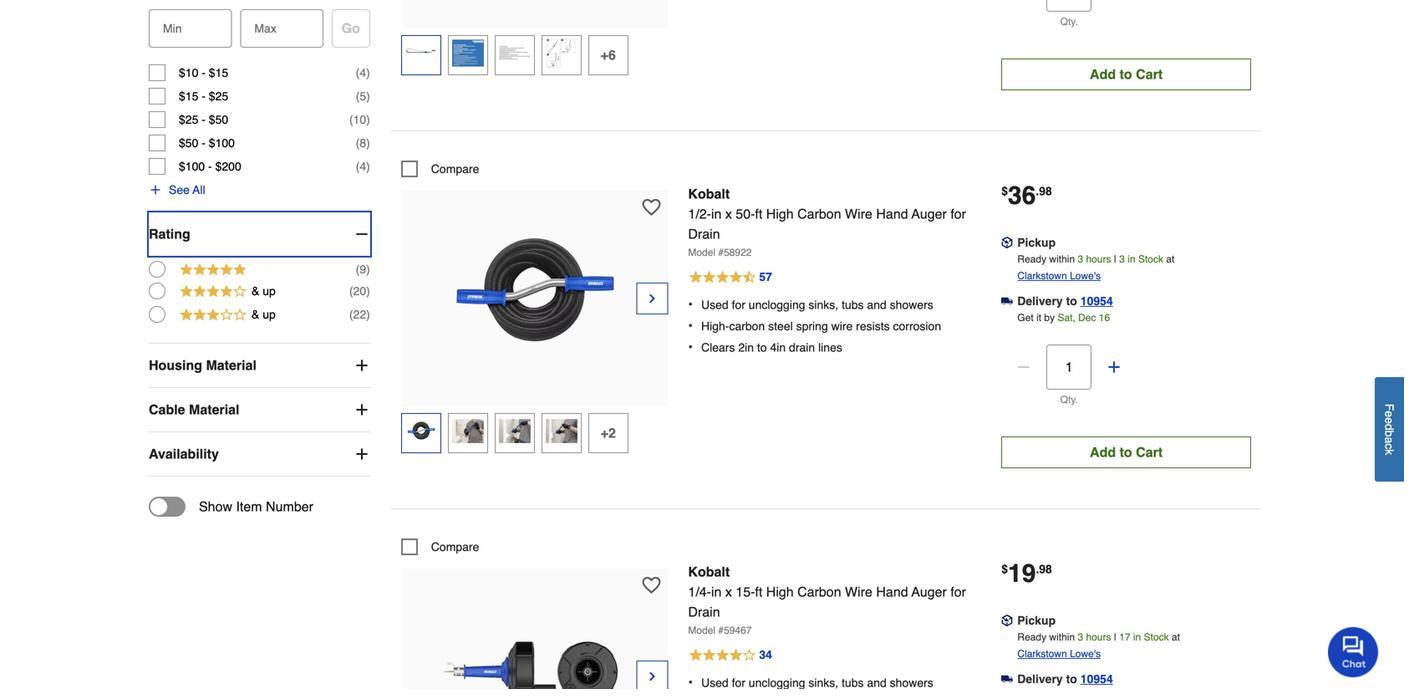 Task type: locate. For each thing, give the bounding box(es) containing it.
- up $25 - $50
[[202, 90, 206, 103]]

0 vertical spatial 10954 button
[[1081, 293, 1114, 309]]

minus image
[[354, 226, 370, 243]]

rating button
[[149, 212, 370, 256]]

0 vertical spatial add to cart button
[[1002, 58, 1252, 90]]

drain
[[789, 341, 816, 354]]

- for $25
[[202, 113, 206, 126]]

ft inside kobalt 1/2-in x 50-ft high carbon wire hand auger for drain model # 58922
[[756, 206, 763, 222]]

2 | from the top
[[1115, 631, 1117, 643]]

2 delivery from the top
[[1018, 672, 1063, 686]]

1 vertical spatial .98
[[1036, 562, 1053, 576]]

within inside ready within 3 hours | 17 in stock at clarkstown lowe's
[[1050, 631, 1076, 643]]

high for 19
[[767, 584, 794, 599]]

- left $200
[[208, 160, 212, 173]]

0 vertical spatial .98
[[1036, 184, 1053, 198]]

57 button
[[689, 268, 982, 288]]

carbon inside kobalt 1/2-in x 50-ft high carbon wire hand auger for drain model # 58922
[[798, 206, 842, 222]]

0 vertical spatial 4
[[360, 66, 366, 80]]

1 vertical spatial stock
[[1145, 631, 1170, 643]]

$ 36 .98
[[1002, 181, 1053, 210]]

0 vertical spatial kobalt
[[689, 186, 730, 201]]

| inside ready within 3 hours | 3 in stock at clarkstown lowe's
[[1115, 253, 1117, 265]]

within left 17
[[1050, 631, 1076, 643]]

1 • from the top
[[689, 296, 693, 312]]

x left 15-
[[726, 584, 732, 599]]

kobalt inside the kobalt 1/4-in x 15-ft high carbon wire hand auger for drain model # 59467
[[689, 564, 730, 579]]

0 vertical spatial stepper number input field with increment and decrement buttons number field
[[1047, 0, 1092, 12]]

17
[[1120, 631, 1131, 643]]

at inside ready within 3 hours | 17 in stock at clarkstown lowe's
[[1172, 631, 1181, 643]]

3 • from the top
[[689, 339, 693, 355]]

to
[[1120, 66, 1133, 82], [1067, 294, 1078, 308], [758, 341, 767, 354], [1120, 444, 1133, 460], [1067, 672, 1078, 686]]

hand inside kobalt 1/2-in x 50-ft high carbon wire hand auger for drain model # 58922
[[877, 206, 909, 222]]

material for housing material
[[206, 358, 257, 373]]

4 up 5
[[360, 66, 366, 80]]

plus image up plus image
[[354, 357, 370, 374]]

1 within from the top
[[1050, 253, 1076, 265]]

2 # from the top
[[719, 625, 724, 636]]

1 vertical spatial hours
[[1087, 631, 1112, 643]]

plus image inside see all "button"
[[149, 183, 162, 197]]

for inside kobalt 1/2-in x 50-ft high carbon wire hand auger for drain model # 58922
[[951, 206, 967, 222]]

drain down 1/2-
[[689, 226, 721, 242]]

$25 up $25 - $50
[[209, 90, 228, 103]]

x for 36
[[726, 206, 732, 222]]

compare
[[431, 162, 479, 176], [431, 540, 479, 554]]

( 4 ) for $200
[[356, 160, 370, 173]]

up for ( 20 )
[[263, 284, 276, 298]]

0 vertical spatial auger
[[912, 206, 947, 222]]

|
[[1115, 253, 1117, 265], [1115, 631, 1117, 643]]

1 vertical spatial pickup
[[1018, 614, 1056, 627]]

1 delivery from the top
[[1018, 294, 1063, 308]]

stock for 36
[[1139, 253, 1164, 265]]

lowe's inside ready within 3 hours | 17 in stock at clarkstown lowe's
[[1070, 648, 1101, 660]]

ready down the $ 19 .98
[[1018, 631, 1047, 643]]

$50 down $25 - $50
[[179, 136, 198, 150]]

wire inside kobalt 1/2-in x 50-ft high carbon wire hand auger for drain model # 58922
[[845, 206, 873, 222]]

0 vertical spatial ready
[[1018, 253, 1047, 265]]

material for cable material
[[189, 402, 240, 417]]

1 stepper number input field with increment and decrement buttons number field from the top
[[1047, 0, 1092, 12]]

$ inside $ 36 .98
[[1002, 184, 1009, 198]]

& up
[[252, 284, 276, 298], [252, 308, 276, 321]]

delivery to 10954 for 19
[[1018, 672, 1114, 686]]

- for $100
[[208, 160, 212, 173]]

1 vertical spatial &
[[252, 308, 260, 321]]

add to cart
[[1091, 66, 1163, 82], [1091, 444, 1163, 460]]

pickup image down 19
[[1002, 615, 1014, 626]]

drain inside kobalt 1/2-in x 50-ft high carbon wire hand auger for drain model # 58922
[[689, 226, 721, 242]]

0 vertical spatial within
[[1050, 253, 1076, 265]]

1/4-
[[689, 584, 712, 599]]

0 vertical spatial delivery
[[1018, 294, 1063, 308]]

1 vertical spatial auger
[[912, 584, 947, 599]]

0 vertical spatial delivery to 10954
[[1018, 294, 1114, 308]]

plus image
[[354, 401, 370, 418]]

0 vertical spatial $
[[1002, 184, 1009, 198]]

2 hours from the top
[[1087, 631, 1112, 643]]

gallery item 0 image for chevron right icon
[[443, 577, 627, 689]]

$ for 19
[[1002, 562, 1009, 576]]

0 vertical spatial ft
[[756, 206, 763, 222]]

1/2-
[[689, 206, 712, 222]]

auger inside the kobalt 1/4-in x 15-ft high carbon wire hand auger for drain model # 59467
[[912, 584, 947, 599]]

• left used
[[689, 296, 693, 312]]

clarkstown lowe's button
[[1018, 268, 1101, 284], [1018, 645, 1101, 662]]

1 vertical spatial within
[[1050, 631, 1076, 643]]

$15 - $25
[[179, 90, 228, 103]]

showers
[[890, 298, 934, 311]]

1 & up from the top
[[252, 284, 276, 298]]

1 drain from the top
[[689, 226, 721, 242]]

- down $25 - $50
[[202, 136, 206, 150]]

2 clarkstown lowe's button from the top
[[1018, 645, 1101, 662]]

0 vertical spatial & up
[[252, 284, 276, 298]]

lowe's inside ready within 3 hours | 3 in stock at clarkstown lowe's
[[1070, 270, 1101, 282]]

0 vertical spatial gallery item 0 image
[[443, 199, 627, 383]]

auger inside kobalt 1/2-in x 50-ft high carbon wire hand auger for drain model # 58922
[[912, 206, 947, 222]]

2 x from the top
[[726, 584, 732, 599]]

pickup down actual price $36.98 element
[[1018, 236, 1056, 249]]

rating
[[149, 226, 190, 242]]

2 compare from the top
[[431, 540, 479, 554]]

0 vertical spatial 10954
[[1081, 294, 1114, 308]]

0 vertical spatial model
[[689, 247, 716, 258]]

1 horizontal spatial $50
[[209, 113, 228, 126]]

- for $10
[[202, 66, 206, 80]]

clarkstown inside ready within 3 hours | 3 in stock at clarkstown lowe's
[[1018, 270, 1068, 282]]

1 ft from the top
[[756, 206, 763, 222]]

clarkstown for 36
[[1018, 270, 1068, 282]]

clarkstown down 'actual price $19.98' element
[[1018, 648, 1068, 660]]

compare for 19
[[431, 540, 479, 554]]

) up 5
[[366, 66, 370, 80]]

59467
[[724, 625, 752, 636]]

pickup image down 36
[[1002, 237, 1014, 248]]

model
[[689, 247, 716, 258], [689, 625, 716, 636]]

high inside the kobalt 1/4-in x 15-ft high carbon wire hand auger for drain model # 59467
[[767, 584, 794, 599]]

in
[[712, 206, 722, 222], [1128, 253, 1136, 265], [712, 584, 722, 599], [1134, 631, 1142, 643]]

kobalt up 1/2-
[[689, 186, 730, 201]]

e up the d on the right bottom of page
[[1384, 411, 1397, 417]]

0 vertical spatial high
[[767, 206, 794, 222]]

) down ( 9 )
[[366, 284, 370, 298]]

1 horizontal spatial $15
[[209, 66, 228, 80]]

carbon
[[798, 206, 842, 222], [798, 584, 842, 599]]

ready inside ready within 3 hours | 3 in stock at clarkstown lowe's
[[1018, 253, 1047, 265]]

50-
[[736, 206, 756, 222]]

hours inside ready within 3 hours | 3 in stock at clarkstown lowe's
[[1087, 253, 1112, 265]]

$15 up $15 - $25
[[209, 66, 228, 80]]

2 delivery to 10954 from the top
[[1018, 672, 1114, 686]]

- down $15 - $25
[[202, 113, 206, 126]]

+6 button
[[589, 35, 629, 75]]

kobalt 1/4-in x 15-ft high carbon wire hand auger for drain model # 59467
[[689, 564, 967, 636]]

2 within from the top
[[1050, 631, 1076, 643]]

see
[[169, 183, 190, 197]]

$100
[[209, 136, 235, 150], [179, 160, 205, 173]]

& for ( 22 )
[[252, 308, 260, 321]]

2 qty. from the top
[[1061, 394, 1079, 405]]

for
[[951, 206, 967, 222], [732, 298, 746, 311], [951, 584, 967, 599]]

delivery to 10954 down ready within 3 hours | 17 in stock at clarkstown lowe's
[[1018, 672, 1114, 686]]

material down housing material
[[189, 402, 240, 417]]

in inside ready within 3 hours | 17 in stock at clarkstown lowe's
[[1134, 631, 1142, 643]]

ready within 3 hours | 17 in stock at clarkstown lowe's
[[1018, 631, 1181, 660]]

1 add to cart from the top
[[1091, 66, 1163, 82]]

1 vertical spatial 4
[[360, 160, 366, 173]]

2 kobalt from the top
[[689, 564, 730, 579]]

1 # from the top
[[719, 247, 724, 258]]

0 vertical spatial 4 stars image
[[179, 283, 248, 302]]

high right 50-
[[767, 206, 794, 222]]

model inside the kobalt 1/4-in x 15-ft high carbon wire hand auger for drain model # 59467
[[689, 625, 716, 636]]

1 lowe's from the top
[[1070, 270, 1101, 282]]

1 clarkstown from the top
[[1018, 270, 1068, 282]]

1 vertical spatial ready
[[1018, 631, 1047, 643]]

4 stars image
[[179, 283, 248, 302], [689, 645, 774, 666]]

model for 19
[[689, 625, 716, 636]]

1 horizontal spatial $25
[[209, 90, 228, 103]]

ready for 19
[[1018, 631, 1047, 643]]

1 qty. from the top
[[1061, 16, 1079, 27]]

stock inside ready within 3 hours | 3 in stock at clarkstown lowe's
[[1139, 253, 1164, 265]]

#
[[719, 247, 724, 258], [719, 625, 724, 636]]

1 up from the top
[[263, 284, 276, 298]]

2 up from the top
[[263, 308, 276, 321]]

7 ) from the top
[[366, 284, 370, 298]]

0 vertical spatial &
[[252, 284, 260, 298]]

) down 20
[[366, 308, 370, 321]]

# for 36
[[719, 247, 724, 258]]

1 hand from the top
[[877, 206, 909, 222]]

1 vertical spatial •
[[689, 318, 693, 333]]

• left the high-
[[689, 318, 693, 333]]

carbon inside the kobalt 1/4-in x 15-ft high carbon wire hand auger for drain model # 59467
[[798, 584, 842, 599]]

$100 up see all
[[179, 160, 205, 173]]

# for 19
[[719, 625, 724, 636]]

0 horizontal spatial $25
[[179, 113, 198, 126]]

e up b at bottom right
[[1384, 417, 1397, 424]]

by
[[1045, 312, 1055, 324]]

2 10954 button from the top
[[1081, 671, 1114, 687]]

show item number
[[199, 499, 314, 514]]

6 ) from the top
[[366, 263, 370, 276]]

1 | from the top
[[1115, 253, 1117, 265]]

10954 up 16
[[1081, 294, 1114, 308]]

ft right 1/2-
[[756, 206, 763, 222]]

0 vertical spatial clarkstown
[[1018, 270, 1068, 282]]

1 10954 from the top
[[1081, 294, 1114, 308]]

& up right 3 stars image
[[252, 308, 276, 321]]

0 vertical spatial ( 4 )
[[356, 66, 370, 80]]

1 vertical spatial x
[[726, 584, 732, 599]]

ft right 1/4-
[[756, 584, 763, 599]]

0 vertical spatial qty.
[[1061, 16, 1079, 27]]

thumbnail image
[[405, 37, 437, 69], [452, 37, 484, 69], [499, 37, 531, 69], [546, 37, 578, 69], [405, 415, 437, 447], [452, 415, 484, 447], [499, 415, 531, 447], [546, 415, 578, 447]]

compare inside 5013102021 element
[[431, 162, 479, 176]]

for for 19
[[951, 584, 967, 599]]

model left 59467
[[689, 625, 716, 636]]

actual price $36.98 element
[[1002, 181, 1053, 210]]

auger for 36
[[912, 206, 947, 222]]

ready for 36
[[1018, 253, 1047, 265]]

2 .98 from the top
[[1036, 562, 1053, 576]]

1 e from the top
[[1384, 411, 1397, 417]]

Stepper number input field with increment and decrement buttons number field
[[1047, 0, 1092, 12], [1047, 344, 1092, 390]]

1 .98 from the top
[[1036, 184, 1053, 198]]

1 horizontal spatial $100
[[209, 136, 235, 150]]

1 vertical spatial & up
[[252, 308, 276, 321]]

+2 button
[[589, 413, 629, 453]]

carbon
[[730, 319, 765, 333]]

1 vertical spatial at
[[1172, 631, 1181, 643]]

for left 19
[[951, 584, 967, 599]]

go button
[[332, 9, 370, 48]]

2 ready from the top
[[1018, 631, 1047, 643]]

to inside • used for unclogging sinks, tubs and showers • high-carbon steel spring wire resists corrosion • clears 2in to 4in drain lines
[[758, 341, 767, 354]]

wire inside the kobalt 1/4-in x 15-ft high carbon wire hand auger for drain model # 59467
[[845, 584, 873, 599]]

lowe's
[[1070, 270, 1101, 282], [1070, 648, 1101, 660]]

compare inside 5013102033 element
[[431, 540, 479, 554]]

add
[[1091, 66, 1117, 82], [1091, 444, 1117, 460]]

0 vertical spatial compare
[[431, 162, 479, 176]]

kobalt up 1/4-
[[689, 564, 730, 579]]

hours inside ready within 3 hours | 17 in stock at clarkstown lowe's
[[1087, 631, 1112, 643]]

1 vertical spatial clarkstown
[[1018, 648, 1068, 660]]

x inside the kobalt 1/4-in x 15-ft high carbon wire hand auger for drain model # 59467
[[726, 584, 732, 599]]

0 vertical spatial stock
[[1139, 253, 1164, 265]]

up up housing material button
[[263, 308, 276, 321]]

at
[[1167, 253, 1175, 265], [1172, 631, 1181, 643]]

x left 50-
[[726, 206, 732, 222]]

at inside ready within 3 hours | 3 in stock at clarkstown lowe's
[[1167, 253, 1175, 265]]

wire up 57 button
[[845, 206, 873, 222]]

2 auger from the top
[[912, 584, 947, 599]]

delivery for 36
[[1018, 294, 1063, 308]]

1 high from the top
[[767, 206, 794, 222]]

1 delivery to 10954 from the top
[[1018, 294, 1114, 308]]

3 for 36
[[1078, 253, 1084, 265]]

2 10954 from the top
[[1081, 672, 1114, 686]]

1 vertical spatial high
[[767, 584, 794, 599]]

in inside the kobalt 1/4-in x 15-ft high carbon wire hand auger for drain model # 59467
[[712, 584, 722, 599]]

) down the 8
[[366, 160, 370, 173]]

$10
[[179, 66, 198, 80]]

10954 button down ready within 3 hours | 17 in stock at clarkstown lowe's
[[1081, 671, 1114, 687]]

drain for 19
[[689, 604, 721, 620]]

1 pickup from the top
[[1018, 236, 1056, 249]]

0 vertical spatial material
[[206, 358, 257, 373]]

1 vertical spatial wire
[[845, 584, 873, 599]]

1 vertical spatial kobalt
[[689, 564, 730, 579]]

1 vertical spatial pickup image
[[1002, 615, 1014, 626]]

option group
[[149, 259, 370, 326]]

2 $ from the top
[[1002, 562, 1009, 576]]

3 ) from the top
[[366, 113, 370, 126]]

0 horizontal spatial $15
[[179, 90, 198, 103]]

$100 up $200
[[209, 136, 235, 150]]

gallery item 0 image for chevron right image in the top of the page
[[443, 199, 627, 383]]

1 vertical spatial $
[[1002, 562, 1009, 576]]

auger for 19
[[912, 584, 947, 599]]

within up get it by sat, dec 16
[[1050, 253, 1076, 265]]

hand
[[877, 206, 909, 222], [877, 584, 909, 599]]

chevron right image
[[646, 290, 659, 307]]

1 hours from the top
[[1087, 253, 1112, 265]]

wire up '34' button
[[845, 584, 873, 599]]

hours up 16
[[1087, 253, 1112, 265]]

0 vertical spatial pickup
[[1018, 236, 1056, 249]]

58922
[[724, 247, 752, 258]]

0 vertical spatial at
[[1167, 253, 1175, 265]]

a
[[1384, 437, 1397, 443]]

0 vertical spatial up
[[263, 284, 276, 298]]

0 vertical spatial carbon
[[798, 206, 842, 222]]

2 lowe's from the top
[[1070, 648, 1101, 660]]

1 $ from the top
[[1002, 184, 1009, 198]]

model inside kobalt 1/2-in x 50-ft high carbon wire hand auger for drain model # 58922
[[689, 247, 716, 258]]

# inside the kobalt 1/4-in x 15-ft high carbon wire hand auger for drain model # 59467
[[719, 625, 724, 636]]

delivery to 10954 up sat,
[[1018, 294, 1114, 308]]

1 vertical spatial delivery to 10954
[[1018, 672, 1114, 686]]

2 pickup from the top
[[1018, 614, 1056, 627]]

0 vertical spatial add
[[1091, 66, 1117, 82]]

( 4 )
[[356, 66, 370, 80], [356, 160, 370, 173]]

for for 36
[[951, 206, 967, 222]]

hand inside the kobalt 1/4-in x 15-ft high carbon wire hand auger for drain model # 59467
[[877, 584, 909, 599]]

ready inside ready within 3 hours | 17 in stock at clarkstown lowe's
[[1018, 631, 1047, 643]]

- right $10
[[202, 66, 206, 80]]

) up the 8
[[366, 113, 370, 126]]

for up carbon
[[732, 298, 746, 311]]

1 ready from the top
[[1018, 253, 1047, 265]]

2 4 from the top
[[360, 160, 366, 173]]

for inside • used for unclogging sinks, tubs and showers • high-carbon steel spring wire resists corrosion • clears 2in to 4in drain lines
[[732, 298, 746, 311]]

& down the rating button
[[252, 284, 260, 298]]

0 vertical spatial #
[[719, 247, 724, 258]]

0 vertical spatial clarkstown lowe's button
[[1018, 268, 1101, 284]]

10954
[[1081, 294, 1114, 308], [1081, 672, 1114, 686]]

8 ) from the top
[[366, 308, 370, 321]]

at for 19
[[1172, 631, 1181, 643]]

4.5 stars image
[[689, 268, 774, 288]]

# inside kobalt 1/2-in x 50-ft high carbon wire hand auger for drain model # 58922
[[719, 247, 724, 258]]

resists
[[856, 319, 890, 333]]

model left 58922
[[689, 247, 716, 258]]

x inside kobalt 1/2-in x 50-ft high carbon wire hand auger for drain model # 58922
[[726, 206, 732, 222]]

-
[[202, 66, 206, 80], [202, 90, 206, 103], [202, 113, 206, 126], [202, 136, 206, 150], [208, 160, 212, 173]]

gallery item 0 image
[[443, 199, 627, 383], [443, 577, 627, 689]]

2 gallery item 0 image from the top
[[443, 577, 627, 689]]

1 auger from the top
[[912, 206, 947, 222]]

10954 button up 16
[[1081, 293, 1114, 309]]

$15
[[209, 66, 228, 80], [179, 90, 198, 103]]

0 vertical spatial •
[[689, 296, 693, 312]]

0 vertical spatial wire
[[845, 206, 873, 222]]

clarkstown inside ready within 3 hours | 17 in stock at clarkstown lowe's
[[1018, 648, 1068, 660]]

1 vertical spatial $25
[[179, 113, 198, 126]]

2 wire from the top
[[845, 584, 873, 599]]

high
[[767, 206, 794, 222], [767, 584, 794, 599]]

0 vertical spatial pickup image
[[1002, 237, 1014, 248]]

material up cable material button
[[206, 358, 257, 373]]

1 horizontal spatial 4 stars image
[[689, 645, 774, 666]]

1 vertical spatial #
[[719, 625, 724, 636]]

auger
[[912, 206, 947, 222], [912, 584, 947, 599]]

chat invite button image
[[1329, 626, 1380, 677]]

kobalt inside kobalt 1/2-in x 50-ft high carbon wire hand auger for drain model # 58922
[[689, 186, 730, 201]]

2 add from the top
[[1091, 444, 1117, 460]]

& up down the rating button
[[252, 284, 276, 298]]

hours for 19
[[1087, 631, 1112, 643]]

1 vertical spatial material
[[189, 402, 240, 417]]

4 down the 8
[[360, 160, 366, 173]]

1 pickup image from the top
[[1002, 237, 1014, 248]]

( 20 )
[[349, 284, 370, 298]]

) up ( 10 )
[[366, 90, 370, 103]]

1 vertical spatial delivery
[[1018, 672, 1063, 686]]

4
[[360, 66, 366, 80], [360, 160, 366, 173]]

e
[[1384, 411, 1397, 417], [1384, 417, 1397, 424]]

1 x from the top
[[726, 206, 732, 222]]

2 vertical spatial •
[[689, 339, 693, 355]]

clarkstown up it
[[1018, 270, 1068, 282]]

2 ( 4 ) from the top
[[356, 160, 370, 173]]

1 & from the top
[[252, 284, 260, 298]]

1 vertical spatial model
[[689, 625, 716, 636]]

qty.
[[1061, 16, 1079, 27], [1061, 394, 1079, 405]]

ft inside the kobalt 1/4-in x 15-ft high carbon wire hand auger for drain model # 59467
[[756, 584, 763, 599]]

for left 36
[[951, 206, 967, 222]]

1 model from the top
[[689, 247, 716, 258]]

1 vertical spatial $100
[[179, 160, 205, 173]]

1 vertical spatial for
[[732, 298, 746, 311]]

option group containing (
[[149, 259, 370, 326]]

2 • from the top
[[689, 318, 693, 333]]

2 high from the top
[[767, 584, 794, 599]]

( 4 ) down the 8
[[356, 160, 370, 173]]

drain for 36
[[689, 226, 721, 242]]

1 kobalt from the top
[[689, 186, 730, 201]]

0 vertical spatial for
[[951, 206, 967, 222]]

1 vertical spatial $50
[[179, 136, 198, 150]]

1 4 from the top
[[360, 66, 366, 80]]

used
[[702, 298, 729, 311]]

& up for ( 22 )
[[252, 308, 276, 321]]

delivery right truck filled icon
[[1018, 672, 1063, 686]]

pickup
[[1018, 236, 1056, 249], [1018, 614, 1056, 627]]

2 & up from the top
[[252, 308, 276, 321]]

1 vertical spatial carbon
[[798, 584, 842, 599]]

1 gallery item 0 image from the top
[[443, 199, 627, 383]]

high inside kobalt 1/2-in x 50-ft high carbon wire hand auger for drain model # 58922
[[767, 206, 794, 222]]

plus image left see
[[149, 183, 162, 197]]

pickup down the $ 19 .98
[[1018, 614, 1056, 627]]

1 vertical spatial add to cart
[[1091, 444, 1163, 460]]

plus image
[[149, 183, 162, 197], [354, 357, 370, 374], [1107, 359, 1123, 375], [354, 446, 370, 463]]

10954 down ready within 3 hours | 17 in stock at clarkstown lowe's
[[1081, 672, 1114, 686]]

wire for 36
[[845, 206, 873, 222]]

1 vertical spatial add
[[1091, 444, 1117, 460]]

20
[[353, 284, 366, 298]]

lowe's for 19
[[1070, 648, 1101, 660]]

4 for $10 - $15
[[360, 66, 366, 80]]

add to cart for 1st add to cart button from the bottom
[[1091, 444, 1163, 460]]

hours
[[1087, 253, 1112, 265], [1087, 631, 1112, 643]]

cart
[[1137, 66, 1163, 82], [1137, 444, 1163, 460]]

.98 for 19
[[1036, 562, 1053, 576]]

0 vertical spatial hand
[[877, 206, 909, 222]]

3 inside ready within 3 hours | 17 in stock at clarkstown lowe's
[[1078, 631, 1084, 643]]

clarkstown lowe's button for 36
[[1018, 268, 1101, 284]]

$50 up $50 - $100
[[209, 113, 228, 126]]

1 vertical spatial |
[[1115, 631, 1117, 643]]

1 ( 4 ) from the top
[[356, 66, 370, 80]]

( 4 ) up 5
[[356, 66, 370, 80]]

kobalt for 19
[[689, 564, 730, 579]]

1 vertical spatial 10954
[[1081, 672, 1114, 686]]

drain down 1/4-
[[689, 604, 721, 620]]

) up 20
[[366, 263, 370, 276]]

.98 inside $ 36 .98
[[1036, 184, 1053, 198]]

2 carbon from the top
[[798, 584, 842, 599]]

$15 down $10
[[179, 90, 198, 103]]

1 vertical spatial clarkstown lowe's button
[[1018, 645, 1101, 662]]

2 cart from the top
[[1137, 444, 1163, 460]]

) down ( 10 )
[[366, 136, 370, 150]]

1 wire from the top
[[845, 206, 873, 222]]

1 10954 button from the top
[[1081, 293, 1114, 309]]

1 clarkstown lowe's button from the top
[[1018, 268, 1101, 284]]

2 pickup image from the top
[[1002, 615, 1014, 626]]

0 vertical spatial drain
[[689, 226, 721, 242]]

2 model from the top
[[689, 625, 716, 636]]

2 ft from the top
[[756, 584, 763, 599]]

1 vertical spatial lowe's
[[1070, 648, 1101, 660]]

4 stars image down 59467
[[689, 645, 774, 666]]

stock
[[1139, 253, 1164, 265], [1145, 631, 1170, 643]]

2 e from the top
[[1384, 417, 1397, 424]]

1 vertical spatial up
[[263, 308, 276, 321]]

delivery up it
[[1018, 294, 1063, 308]]

1 vertical spatial add to cart button
[[1002, 436, 1252, 468]]

& up for ( 20 )
[[252, 284, 276, 298]]

.98 inside the $ 19 .98
[[1036, 562, 1053, 576]]

compare for 36
[[431, 162, 479, 176]]

within inside ready within 3 hours | 3 in stock at clarkstown lowe's
[[1050, 253, 1076, 265]]

2 hand from the top
[[877, 584, 909, 599]]

1 add from the top
[[1091, 66, 1117, 82]]

0 vertical spatial $25
[[209, 90, 228, 103]]

1 vertical spatial cart
[[1137, 444, 1163, 460]]

in inside kobalt 1/2-in x 50-ft high carbon wire hand auger for drain model # 58922
[[712, 206, 722, 222]]

2 & from the top
[[252, 308, 260, 321]]

4 stars image down 5 stars image
[[179, 283, 248, 302]]

1 compare from the top
[[431, 162, 479, 176]]

$ inside the $ 19 .98
[[1002, 562, 1009, 576]]

1 vertical spatial hand
[[877, 584, 909, 599]]

2 add to cart from the top
[[1091, 444, 1163, 460]]

kobalt
[[689, 186, 730, 201], [689, 564, 730, 579]]

1 vertical spatial 4 stars image
[[689, 645, 774, 666]]

$
[[1002, 184, 1009, 198], [1002, 562, 1009, 576]]

within for 19
[[1050, 631, 1076, 643]]

34
[[760, 648, 773, 661]]

delivery to 10954
[[1018, 294, 1114, 308], [1018, 672, 1114, 686]]

clarkstown
[[1018, 270, 1068, 282], [1018, 648, 1068, 660]]

2 clarkstown from the top
[[1018, 648, 1068, 660]]

1 carbon from the top
[[798, 206, 842, 222]]

$25 down $15 - $25
[[179, 113, 198, 126]]

hours left 17
[[1087, 631, 1112, 643]]

2 drain from the top
[[689, 604, 721, 620]]

clears
[[702, 341, 735, 354]]

1 vertical spatial ( 4 )
[[356, 160, 370, 173]]

• left clears
[[689, 339, 693, 355]]

2 vertical spatial for
[[951, 584, 967, 599]]

& right 3 stars image
[[252, 308, 260, 321]]

2 add to cart button from the top
[[1002, 436, 1252, 468]]

drain inside the kobalt 1/4-in x 15-ft high carbon wire hand auger for drain model # 59467
[[689, 604, 721, 620]]

0 vertical spatial x
[[726, 206, 732, 222]]

high right 15-
[[767, 584, 794, 599]]

0 vertical spatial add to cart
[[1091, 66, 1163, 82]]

for inside the kobalt 1/4-in x 15-ft high carbon wire hand auger for drain model # 59467
[[951, 584, 967, 599]]

pickup image
[[1002, 237, 1014, 248], [1002, 615, 1014, 626]]

1 vertical spatial compare
[[431, 540, 479, 554]]

stock inside ready within 3 hours | 17 in stock at clarkstown lowe's
[[1145, 631, 1170, 643]]

carbon up '34' button
[[798, 584, 842, 599]]

up down the rating button
[[263, 284, 276, 298]]

item
[[236, 499, 262, 514]]

add to cart button
[[1002, 58, 1252, 90], [1002, 436, 1252, 468]]

1 vertical spatial stepper number input field with increment and decrement buttons number field
[[1047, 344, 1092, 390]]

| inside ready within 3 hours | 17 in stock at clarkstown lowe's
[[1115, 631, 1117, 643]]

1 vertical spatial ft
[[756, 584, 763, 599]]

9
[[360, 263, 366, 276]]

carbon up 57 button
[[798, 206, 842, 222]]

ready up get
[[1018, 253, 1047, 265]]

plus image down plus image
[[354, 446, 370, 463]]



Task type: describe. For each thing, give the bounding box(es) containing it.
ready within 3 hours | 3 in stock at clarkstown lowe's
[[1018, 253, 1175, 282]]

& for ( 20 )
[[252, 284, 260, 298]]

add to cart for 2nd add to cart button from the bottom of the page
[[1091, 66, 1163, 82]]

it
[[1037, 312, 1042, 324]]

• used for unclogging sinks, tubs and showers • high-carbon steel spring wire resists corrosion • clears 2in to 4in drain lines
[[689, 296, 942, 355]]

pickup image for 19
[[1002, 615, 1014, 626]]

0 vertical spatial $50
[[209, 113, 228, 126]]

hand for 36
[[877, 206, 909, 222]]

pickup for 36
[[1018, 236, 1056, 249]]

10
[[353, 113, 366, 126]]

truck filled image
[[1002, 295, 1014, 307]]

wire
[[832, 319, 853, 333]]

$25 - $50
[[179, 113, 228, 126]]

all
[[193, 183, 205, 197]]

high-
[[702, 319, 730, 333]]

delivery for 19
[[1018, 672, 1063, 686]]

$ for 36
[[1002, 184, 1009, 198]]

availability button
[[149, 432, 370, 476]]

clarkstown lowe's button for 19
[[1018, 645, 1101, 662]]

lowe's for 36
[[1070, 270, 1101, 282]]

5013102033 element
[[401, 538, 479, 555]]

heart outline image
[[643, 576, 661, 594]]

pickup for 19
[[1018, 614, 1056, 627]]

4 for $100 - $200
[[360, 160, 366, 173]]

f
[[1384, 404, 1397, 411]]

4in
[[771, 341, 786, 354]]

b
[[1384, 430, 1397, 437]]

5
[[360, 90, 366, 103]]

5 stars image
[[179, 261, 248, 280]]

number
[[266, 499, 314, 514]]

dec
[[1079, 312, 1097, 324]]

36
[[1009, 181, 1036, 210]]

19
[[1009, 559, 1036, 588]]

2 stepper number input field with increment and decrement buttons number field from the top
[[1047, 344, 1092, 390]]

2in
[[739, 341, 754, 354]]

ft for 36
[[756, 206, 763, 222]]

+2
[[601, 425, 616, 441]]

( 22 )
[[349, 308, 370, 321]]

$10 - $15
[[179, 66, 228, 80]]

8
[[360, 136, 366, 150]]

hours for 36
[[1087, 253, 1112, 265]]

show
[[199, 499, 232, 514]]

10954 for 36
[[1081, 294, 1114, 308]]

availability
[[149, 446, 219, 462]]

delivery to 10954 for 36
[[1018, 294, 1114, 308]]

and
[[868, 298, 887, 311]]

unclogging
[[749, 298, 806, 311]]

hand for 19
[[877, 584, 909, 599]]

.98 for 36
[[1036, 184, 1053, 198]]

- for $50
[[202, 136, 206, 150]]

in inside ready within 3 hours | 3 in stock at clarkstown lowe's
[[1128, 253, 1136, 265]]

$50 - $100
[[179, 136, 235, 150]]

tubs
[[842, 298, 864, 311]]

c
[[1384, 443, 1397, 449]]

22
[[353, 308, 366, 321]]

0 horizontal spatial $50
[[179, 136, 198, 150]]

kobalt 1/2-in x 50-ft high carbon wire hand auger for drain model # 58922
[[689, 186, 967, 258]]

15-
[[736, 584, 756, 599]]

f e e d b a c k button
[[1376, 377, 1405, 482]]

kobalt for 36
[[689, 186, 730, 201]]

+6
[[601, 47, 616, 63]]

5013102021 element
[[401, 160, 479, 177]]

pickup image for 36
[[1002, 237, 1014, 248]]

carbon for 36
[[798, 206, 842, 222]]

34 button
[[689, 645, 982, 666]]

4 ) from the top
[[366, 136, 370, 150]]

1 add to cart button from the top
[[1002, 58, 1252, 90]]

lines
[[819, 341, 843, 354]]

| for 19
[[1115, 631, 1117, 643]]

plus image inside availability button
[[354, 446, 370, 463]]

( 4 ) for $15
[[356, 66, 370, 80]]

0 vertical spatial $100
[[209, 136, 235, 150]]

5 ) from the top
[[366, 160, 370, 173]]

minus image
[[1016, 359, 1033, 375]]

housing material
[[149, 358, 257, 373]]

corrosion
[[894, 319, 942, 333]]

1 vertical spatial $15
[[179, 90, 198, 103]]

housing
[[149, 358, 202, 373]]

get
[[1018, 312, 1034, 324]]

k
[[1384, 449, 1397, 455]]

57
[[760, 270, 773, 283]]

see all button
[[149, 182, 205, 198]]

stock for 19
[[1145, 631, 1170, 643]]

up for ( 22 )
[[263, 308, 276, 321]]

0 horizontal spatial 4 stars image
[[179, 283, 248, 302]]

- for $15
[[202, 90, 206, 103]]

f e e d b a c k
[[1384, 404, 1397, 455]]

min
[[163, 22, 182, 35]]

show item number element
[[149, 497, 314, 517]]

chevron right image
[[646, 668, 659, 685]]

truck filled image
[[1002, 673, 1014, 685]]

16
[[1100, 312, 1111, 324]]

housing material button
[[149, 344, 370, 387]]

1 ) from the top
[[366, 66, 370, 80]]

heart outline image
[[643, 198, 661, 216]]

steel
[[769, 319, 793, 333]]

| for 36
[[1115, 253, 1117, 265]]

high for 36
[[767, 206, 794, 222]]

1 cart from the top
[[1137, 66, 1163, 82]]

x for 19
[[726, 584, 732, 599]]

$100 - $200
[[179, 160, 241, 173]]

cable material
[[149, 402, 240, 417]]

get it by sat, dec 16
[[1018, 312, 1111, 324]]

see all
[[169, 183, 205, 197]]

max
[[255, 22, 277, 35]]

cable
[[149, 402, 185, 417]]

spring
[[797, 319, 829, 333]]

at for 36
[[1167, 253, 1175, 265]]

cable material button
[[149, 388, 370, 432]]

plus image down 16
[[1107, 359, 1123, 375]]

10954 button for 36
[[1081, 293, 1114, 309]]

( 9 )
[[356, 263, 370, 276]]

go
[[342, 21, 360, 36]]

2 ) from the top
[[366, 90, 370, 103]]

actual price $19.98 element
[[1002, 559, 1053, 588]]

( 8 )
[[356, 136, 370, 150]]

10954 button for 19
[[1081, 671, 1114, 687]]

$200
[[215, 160, 241, 173]]

carbon for 19
[[798, 584, 842, 599]]

clarkstown for 19
[[1018, 648, 1068, 660]]

within for 36
[[1050, 253, 1076, 265]]

10954 for 19
[[1081, 672, 1114, 686]]

3 stars image
[[179, 306, 248, 325]]

$ 19 .98
[[1002, 559, 1053, 588]]

3 for 19
[[1078, 631, 1084, 643]]

model for 36
[[689, 247, 716, 258]]

wire for 19
[[845, 584, 873, 599]]

sinks,
[[809, 298, 839, 311]]

plus image inside housing material button
[[354, 357, 370, 374]]

( 10 )
[[349, 113, 370, 126]]

ft for 19
[[756, 584, 763, 599]]

sat,
[[1058, 312, 1076, 324]]

4 stars image containing 34
[[689, 645, 774, 666]]

d
[[1384, 424, 1397, 430]]

0 vertical spatial $15
[[209, 66, 228, 80]]

( 5 )
[[356, 90, 370, 103]]



Task type: vqa. For each thing, say whether or not it's contained in the screenshot.
EVERY
no



